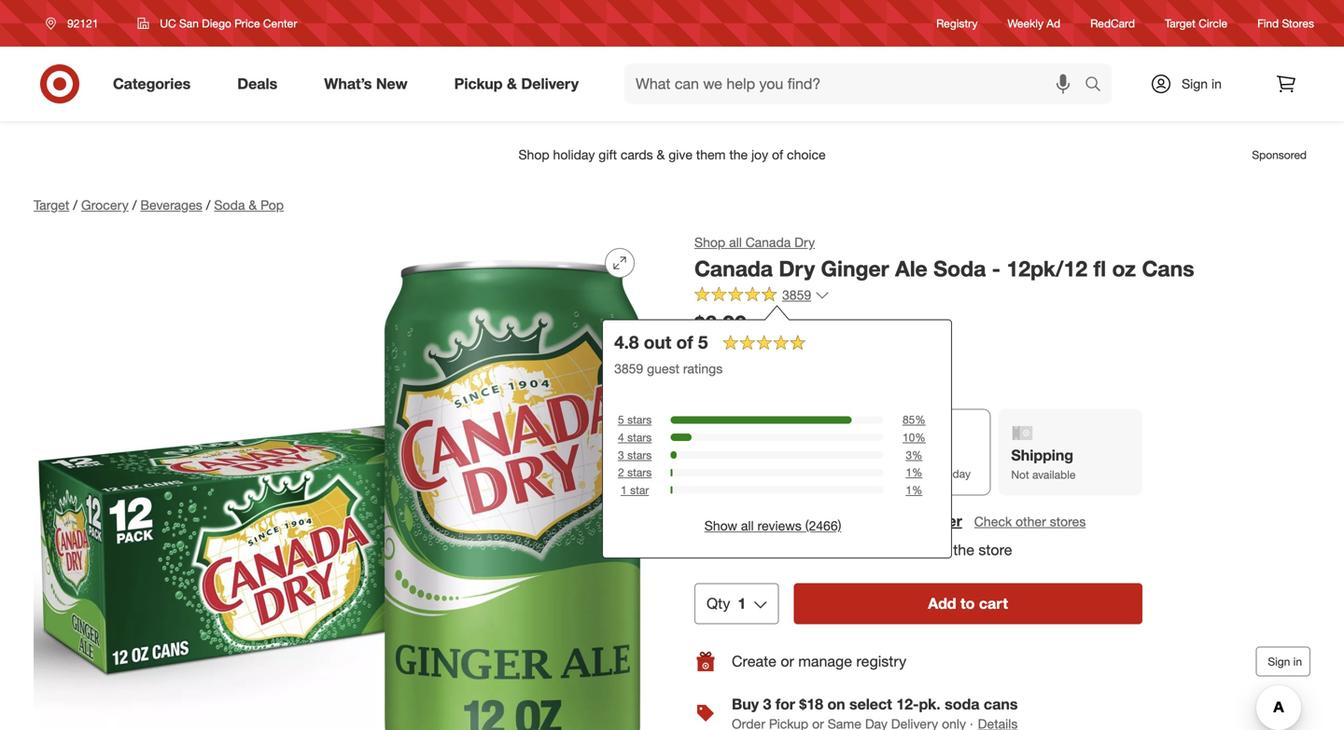 Task type: describe. For each thing, give the bounding box(es) containing it.
target for target / grocery / beverages / soda & pop
[[34, 197, 69, 213]]

shipping not available
[[1011, 447, 1076, 482]]

san inside dropdown button
[[179, 16, 199, 30]]

in inside sign in button
[[1293, 655, 1302, 669]]

stars for 4 stars
[[627, 431, 652, 445]]

target for target circle
[[1165, 16, 1196, 30]]

inside
[[910, 541, 949, 560]]

1 vertical spatial canada
[[694, 256, 773, 282]]

pickup & delivery
[[454, 75, 579, 93]]

of
[[676, 332, 693, 354]]

see 1 deal for this item link
[[694, 364, 1310, 391]]

deal
[[749, 369, 774, 385]]

85 %
[[903, 413, 926, 427]]

2 stars
[[618, 466, 652, 480]]

today
[[943, 467, 971, 481]]

in inside sign in link
[[1211, 76, 1222, 92]]

registry link
[[936, 15, 978, 31]]

3859 for 3859
[[782, 287, 811, 304]]

find
[[1257, 16, 1279, 30]]

stars for 2 stars
[[627, 466, 652, 480]]

hours inside pickup ready within 2 hours
[[783, 467, 812, 481]]

0 horizontal spatial delivery
[[521, 75, 579, 93]]

12-
[[896, 696, 919, 714]]

0 vertical spatial soda
[[214, 197, 245, 213]]

target / grocery / beverages / soda & pop
[[34, 197, 284, 213]]

pop
[[261, 197, 284, 213]]

search
[[1076, 77, 1121, 95]]

3859 link
[[694, 286, 830, 308]]

1 down as
[[906, 484, 912, 498]]

-
[[992, 256, 1001, 282]]

92121 button
[[34, 7, 118, 40]]

buy 3 for $18 on select 12-pk. soda cans
[[732, 696, 1018, 714]]

% for 1 star
[[912, 484, 923, 498]]

ad
[[1047, 16, 1060, 30]]

the
[[953, 541, 974, 560]]

1 vertical spatial hours
[[797, 541, 835, 560]]

pk.
[[919, 696, 941, 714]]

2 inside pickup ready within 2 hours
[[774, 467, 780, 481]]

soda & pop link
[[214, 197, 284, 213]]

target circle
[[1165, 16, 1227, 30]]

registry
[[856, 653, 906, 671]]

shop all canada dry canada dry ginger ale soda - 12pk/12 fl oz cans
[[694, 234, 1194, 282]]

1 vertical spatial &
[[249, 197, 257, 213]]

pickup
[[861, 541, 905, 560]]

pickup for &
[[454, 75, 503, 93]]

2 vertical spatial for
[[775, 696, 795, 714]]

soon
[[874, 467, 899, 481]]

uc san diego price center button
[[125, 7, 309, 40]]

0 horizontal spatial sign
[[1182, 76, 1208, 92]]

on
[[827, 696, 845, 714]]

$6.99 ( $0.05 /fluid ounce ) when purchased online
[[694, 311, 858, 358]]

advertisement region
[[19, 133, 1325, 177]]

new
[[376, 75, 408, 93]]

0 horizontal spatial 5
[[618, 413, 624, 427]]

1 right 'see'
[[738, 369, 745, 385]]

add to cart button
[[794, 584, 1142, 625]]

sign in link
[[1134, 63, 1251, 105]]

2 horizontal spatial 2
[[785, 541, 793, 560]]

% for 3 stars
[[912, 448, 923, 462]]

% for 2 stars
[[912, 466, 923, 480]]

oz
[[1112, 256, 1136, 282]]

center inside dropdown button
[[263, 16, 297, 30]]

4
[[618, 431, 624, 445]]

4 stars
[[618, 431, 652, 445]]

see 1 deal for this item
[[711, 369, 846, 385]]

find stores link
[[1257, 15, 1314, 31]]

delivery inside "delivery as soon as 4pm today"
[[858, 446, 916, 464]]

sign inside button
[[1268, 655, 1290, 669]]

redcard
[[1090, 16, 1135, 30]]

)
[[855, 319, 858, 335]]

at
[[751, 512, 765, 531]]

when
[[694, 342, 728, 358]]

add to cart
[[928, 595, 1008, 613]]

weekly ad link
[[1008, 15, 1060, 31]]

stars for 5 stars
[[627, 413, 652, 427]]

registry
[[936, 16, 978, 30]]

store
[[979, 541, 1012, 560]]

2 / from the left
[[132, 197, 137, 213]]

1 star
[[621, 484, 649, 498]]

item
[[821, 369, 846, 385]]

ready within 2 hours for pickup inside the store
[[694, 541, 1012, 560]]

price inside dropdown button
[[234, 16, 260, 30]]

10
[[903, 431, 915, 445]]

1 horizontal spatial &
[[507, 75, 517, 93]]

1 vertical spatial ready
[[694, 541, 737, 560]]

85
[[903, 413, 915, 427]]

1 down 3 %
[[906, 466, 912, 480]]

qty
[[707, 595, 730, 613]]

available
[[1032, 468, 1076, 482]]

ratings
[[683, 361, 723, 377]]

1 right qty
[[738, 595, 746, 613]]

pick
[[694, 512, 725, 531]]

1 horizontal spatial 3
[[763, 696, 771, 714]]

shipping
[[1011, 447, 1073, 465]]

circle
[[1199, 16, 1227, 30]]

online
[[798, 342, 833, 358]]

3 %
[[906, 448, 923, 462]]

weekly
[[1008, 16, 1043, 30]]

categories link
[[97, 63, 214, 105]]

uc inside uc san diego price center dropdown button
[[160, 16, 176, 30]]

create
[[732, 653, 776, 671]]

fl
[[1093, 256, 1106, 282]]

what's new
[[324, 75, 408, 93]]

4.8 out of 5
[[614, 332, 708, 354]]

uc san diego price center button
[[769, 511, 962, 532]]

select
[[849, 696, 892, 714]]

check other stores button
[[973, 512, 1087, 533]]

deals link
[[221, 63, 301, 105]]

or
[[781, 653, 794, 671]]

3 for 3 %
[[906, 448, 912, 462]]



Task type: locate. For each thing, give the bounding box(es) containing it.
1 % for star
[[906, 484, 923, 498]]

0 vertical spatial 1 %
[[906, 466, 923, 480]]

1 vertical spatial dry
[[779, 256, 815, 282]]

0 vertical spatial canada
[[745, 234, 791, 251]]

canada dry ginger ale soda - 12pk/12 fl oz cans, 1 of 10 image
[[34, 233, 650, 731]]

ale
[[895, 256, 927, 282]]

1 horizontal spatial 5
[[698, 332, 708, 354]]

sign
[[1182, 76, 1208, 92], [1268, 655, 1290, 669]]

stores
[[1282, 16, 1314, 30]]

0 vertical spatial 5
[[698, 332, 708, 354]]

all
[[729, 234, 742, 251], [741, 518, 754, 535]]

search button
[[1076, 63, 1121, 108]]

price up pickup
[[873, 512, 910, 531]]

this
[[796, 369, 817, 385]]

qty 1
[[707, 595, 746, 613]]

3859 guest ratings
[[614, 361, 723, 377]]

within down show all reviews (2466) 'button'
[[741, 541, 780, 560]]

within up at
[[742, 467, 771, 481]]

0 vertical spatial dry
[[794, 234, 815, 251]]

%
[[915, 413, 926, 427], [915, 431, 926, 445], [912, 448, 923, 462], [912, 466, 923, 480], [912, 484, 923, 498]]

1 horizontal spatial delivery
[[858, 446, 916, 464]]

ounce
[[818, 319, 855, 335]]

0 vertical spatial diego
[[202, 16, 231, 30]]

1 horizontal spatial 2
[[774, 467, 780, 481]]

ready inside pickup ready within 2 hours
[[707, 467, 738, 481]]

for down uc san diego price center button
[[839, 541, 857, 560]]

out
[[644, 332, 671, 354]]

ginger
[[821, 256, 889, 282]]

% down 3 %
[[912, 466, 923, 480]]

check other stores
[[974, 514, 1086, 530]]

1 vertical spatial delivery
[[858, 446, 916, 464]]

center up deals link
[[263, 16, 297, 30]]

1 horizontal spatial sign
[[1268, 655, 1290, 669]]

reviews
[[757, 518, 802, 535]]

12pk/12
[[1007, 256, 1087, 282]]

canada up 3859 link
[[745, 234, 791, 251]]

2 within from the top
[[741, 541, 780, 560]]

stars down 4 stars
[[627, 448, 652, 462]]

for
[[777, 369, 793, 385], [839, 541, 857, 560], [775, 696, 795, 714]]

grocery
[[81, 197, 129, 213]]

1 horizontal spatial price
[[873, 512, 910, 531]]

1 vertical spatial 3859
[[614, 361, 643, 377]]

within inside pickup ready within 2 hours
[[742, 467, 771, 481]]

1 % for stars
[[906, 466, 923, 480]]

1 vertical spatial for
[[839, 541, 857, 560]]

1 vertical spatial soda
[[933, 256, 986, 282]]

1 horizontal spatial pickup
[[707, 446, 755, 464]]

&
[[507, 75, 517, 93], [249, 197, 257, 213]]

star
[[630, 484, 649, 498]]

0 horizontal spatial uc
[[160, 16, 176, 30]]

1 within from the top
[[742, 467, 771, 481]]

0 vertical spatial center
[[263, 16, 297, 30]]

0 horizontal spatial soda
[[214, 197, 245, 213]]

0 vertical spatial san
[[179, 16, 199, 30]]

for left $18
[[775, 696, 795, 714]]

stars down "5 stars"
[[627, 431, 652, 445]]

1 horizontal spatial soda
[[933, 256, 986, 282]]

0 horizontal spatial target
[[34, 197, 69, 213]]

$6.99
[[694, 311, 747, 337]]

(
[[750, 319, 754, 335]]

center up inside
[[914, 512, 962, 531]]

1 left star
[[621, 484, 627, 498]]

1 vertical spatial center
[[914, 512, 962, 531]]

1 horizontal spatial sign in
[[1268, 655, 1302, 669]]

cans
[[984, 696, 1018, 714]]

soda left -
[[933, 256, 986, 282]]

show all reviews (2466) button
[[704, 517, 841, 536]]

1 vertical spatial all
[[741, 518, 754, 535]]

0 horizontal spatial price
[[234, 16, 260, 30]]

redcard link
[[1090, 15, 1135, 31]]

0 vertical spatial &
[[507, 75, 517, 93]]

92121
[[67, 16, 98, 30]]

2 stars from the top
[[627, 431, 652, 445]]

up
[[729, 512, 747, 531]]

create or manage registry
[[732, 653, 906, 671]]

1 vertical spatial in
[[1293, 655, 1302, 669]]

$18
[[799, 696, 823, 714]]

0 horizontal spatial center
[[263, 16, 297, 30]]

hours up reviews
[[783, 467, 812, 481]]

0 vertical spatial within
[[742, 467, 771, 481]]

all for show all reviews (2466)
[[741, 518, 754, 535]]

what's
[[324, 75, 372, 93]]

0 vertical spatial all
[[729, 234, 742, 251]]

What can we help you find? suggestions appear below search field
[[624, 63, 1089, 105]]

pickup inside pickup ready within 2 hours
[[707, 446, 755, 464]]

1 vertical spatial sign
[[1268, 655, 1290, 669]]

purchased
[[732, 342, 794, 358]]

all inside 'shop all canada dry canada dry ginger ale soda - 12pk/12 fl oz cans'
[[729, 234, 742, 251]]

1 1 % from the top
[[906, 466, 923, 480]]

1 vertical spatial 1 %
[[906, 484, 923, 498]]

% up "10 %"
[[915, 413, 926, 427]]

buy 3 for $18 on select 12-pk. soda cans link
[[732, 696, 1018, 714]]

stars
[[627, 413, 652, 427], [627, 431, 652, 445], [627, 448, 652, 462], [627, 466, 652, 480]]

san
[[179, 16, 199, 30], [796, 512, 823, 531]]

0 vertical spatial target
[[1165, 16, 1196, 30]]

1 horizontal spatial diego
[[827, 512, 869, 531]]

5 right the of
[[698, 332, 708, 354]]

add
[[928, 595, 956, 613]]

0 vertical spatial for
[[777, 369, 793, 385]]

0 horizontal spatial diego
[[202, 16, 231, 30]]

1 vertical spatial san
[[796, 512, 823, 531]]

1 vertical spatial pickup
[[707, 446, 755, 464]]

4.8
[[614, 332, 639, 354]]

target
[[1165, 16, 1196, 30], [34, 197, 69, 213]]

all right shop
[[729, 234, 742, 251]]

ready down show
[[694, 541, 737, 560]]

diego up ready within 2 hours for pickup inside the store
[[827, 512, 869, 531]]

pick up at uc san diego price center
[[694, 512, 962, 531]]

dry
[[794, 234, 815, 251], [779, 256, 815, 282]]

target left circle
[[1165, 16, 1196, 30]]

0 vertical spatial pickup
[[454, 75, 503, 93]]

0 horizontal spatial &
[[249, 197, 257, 213]]

ready up pick
[[707, 467, 738, 481]]

$0.05
[[754, 319, 786, 335]]

5 up 4 at left bottom
[[618, 413, 624, 427]]

diego up deals link
[[202, 16, 231, 30]]

pickup right new
[[454, 75, 503, 93]]

pickup ready within 2 hours
[[707, 446, 812, 481]]

uc san diego price center
[[160, 16, 297, 30]]

2 horizontal spatial 3
[[906, 448, 912, 462]]

1 % down as
[[906, 484, 923, 498]]

all for shop all canada dry canada dry ginger ale soda - 12pk/12 fl oz cans
[[729, 234, 742, 251]]

as
[[902, 467, 914, 481]]

0 vertical spatial price
[[234, 16, 260, 30]]

cans
[[1142, 256, 1194, 282]]

% for 4 stars
[[915, 431, 926, 445]]

1 horizontal spatial target
[[1165, 16, 1196, 30]]

0 vertical spatial in
[[1211, 76, 1222, 92]]

/fluid
[[786, 319, 815, 335]]

all inside 'button'
[[741, 518, 754, 535]]

1 vertical spatial 5
[[618, 413, 624, 427]]

target left grocery link
[[34, 197, 69, 213]]

delivery as soon as 4pm today
[[858, 446, 971, 481]]

in
[[1211, 76, 1222, 92], [1293, 655, 1302, 669]]

3 down 10
[[906, 448, 912, 462]]

4pm
[[917, 467, 939, 481]]

1 horizontal spatial /
[[132, 197, 137, 213]]

soda
[[945, 696, 980, 714]]

1
[[738, 369, 745, 385], [906, 466, 912, 480], [621, 484, 627, 498], [906, 484, 912, 498], [738, 595, 746, 613]]

0 horizontal spatial 3859
[[614, 361, 643, 377]]

1 vertical spatial target
[[34, 197, 69, 213]]

2 horizontal spatial /
[[206, 197, 210, 213]]

1 % down 3 %
[[906, 466, 923, 480]]

to
[[960, 595, 975, 613]]

3859 down the 4.8
[[614, 361, 643, 377]]

uc up categories link
[[160, 16, 176, 30]]

hours
[[783, 467, 812, 481], [797, 541, 835, 560]]

pickup up up
[[707, 446, 755, 464]]

pickup & delivery link
[[438, 63, 602, 105]]

/
[[73, 197, 77, 213], [132, 197, 137, 213], [206, 197, 210, 213]]

categories
[[113, 75, 191, 93]]

diego inside dropdown button
[[202, 16, 231, 30]]

weekly ad
[[1008, 16, 1060, 30]]

0 vertical spatial uc
[[160, 16, 176, 30]]

3 down 4 at left bottom
[[618, 448, 624, 462]]

0 vertical spatial delivery
[[521, 75, 579, 93]]

0 horizontal spatial san
[[179, 16, 199, 30]]

3 stars
[[618, 448, 652, 462]]

1 vertical spatial sign in
[[1268, 655, 1302, 669]]

center
[[263, 16, 297, 30], [914, 512, 962, 531]]

manage
[[798, 653, 852, 671]]

2 up reviews
[[774, 467, 780, 481]]

soda inside 'shop all canada dry canada dry ginger ale soda - 12pk/12 fl oz cans'
[[933, 256, 986, 282]]

0 horizontal spatial in
[[1211, 76, 1222, 92]]

/ right grocery link
[[132, 197, 137, 213]]

price up 'deals'
[[234, 16, 260, 30]]

canada down shop
[[694, 256, 773, 282]]

hours down '(2466)'
[[797, 541, 835, 560]]

sign in button
[[1256, 647, 1310, 677]]

1 vertical spatial diego
[[827, 512, 869, 531]]

/ right beverages link
[[206, 197, 210, 213]]

stars up star
[[627, 466, 652, 480]]

% for 5 stars
[[915, 413, 926, 427]]

1 vertical spatial within
[[741, 541, 780, 560]]

0 vertical spatial sign
[[1182, 76, 1208, 92]]

not
[[1011, 468, 1029, 482]]

1 vertical spatial price
[[873, 512, 910, 531]]

pickup for ready
[[707, 446, 755, 464]]

2 down '3 stars'
[[618, 466, 624, 480]]

2 1 % from the top
[[906, 484, 923, 498]]

4 stars from the top
[[627, 466, 652, 480]]

buy
[[732, 696, 759, 714]]

1 / from the left
[[73, 197, 77, 213]]

sign in inside button
[[1268, 655, 1302, 669]]

3 stars from the top
[[627, 448, 652, 462]]

3 for 3 stars
[[618, 448, 624, 462]]

1 %
[[906, 466, 923, 480], [906, 484, 923, 498]]

3859 for 3859 guest ratings
[[614, 361, 643, 377]]

3859 up /fluid
[[782, 287, 811, 304]]

uc right at
[[769, 512, 792, 531]]

find stores
[[1257, 16, 1314, 30]]

1 stars from the top
[[627, 413, 652, 427]]

other
[[1016, 514, 1046, 530]]

soda left pop
[[214, 197, 245, 213]]

2 down reviews
[[785, 541, 793, 560]]

0 horizontal spatial /
[[73, 197, 77, 213]]

0 vertical spatial 3859
[[782, 287, 811, 304]]

1 horizontal spatial in
[[1293, 655, 1302, 669]]

0 vertical spatial sign in
[[1182, 76, 1222, 92]]

show all reviews (2466)
[[704, 518, 841, 535]]

% down "10 %"
[[912, 448, 923, 462]]

1 horizontal spatial 3859
[[782, 287, 811, 304]]

/ right target link
[[73, 197, 77, 213]]

1 horizontal spatial center
[[914, 512, 962, 531]]

1 vertical spatial uc
[[769, 512, 792, 531]]

10 %
[[903, 431, 926, 445]]

stars for 3 stars
[[627, 448, 652, 462]]

guest
[[647, 361, 680, 377]]

1 horizontal spatial uc
[[769, 512, 792, 531]]

0 vertical spatial ready
[[707, 467, 738, 481]]

0 vertical spatial hours
[[783, 467, 812, 481]]

0 horizontal spatial pickup
[[454, 75, 503, 93]]

for left this
[[777, 369, 793, 385]]

0 horizontal spatial 3
[[618, 448, 624, 462]]

1 horizontal spatial san
[[796, 512, 823, 531]]

3 right buy
[[763, 696, 771, 714]]

stars up 4 stars
[[627, 413, 652, 427]]

3
[[618, 448, 624, 462], [906, 448, 912, 462], [763, 696, 771, 714]]

3 / from the left
[[206, 197, 210, 213]]

% down as
[[912, 484, 923, 498]]

0 horizontal spatial sign in
[[1182, 76, 1222, 92]]

0 horizontal spatial 2
[[618, 466, 624, 480]]

stores
[[1050, 514, 1086, 530]]

all right show
[[741, 518, 754, 535]]

% down 85 %
[[915, 431, 926, 445]]



Task type: vqa. For each thing, say whether or not it's contained in the screenshot.
the Pickup Ready within 2 hours in the right bottom of the page
yes



